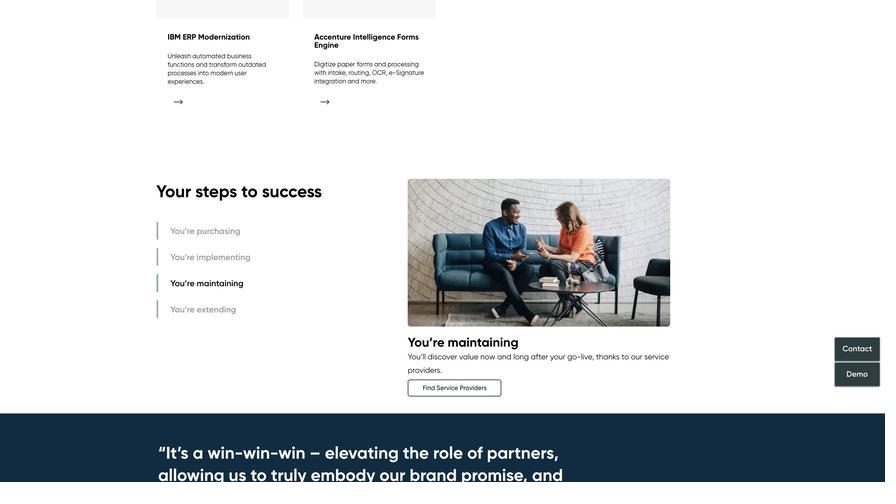 Task type: locate. For each thing, give the bounding box(es) containing it.
1 vertical spatial to
[[622, 352, 629, 361]]

transform
[[209, 61, 237, 68]]

1 vertical spatial our
[[380, 464, 406, 482]]

go-
[[568, 352, 581, 361]]

steps
[[195, 181, 237, 202]]

2 win- from the left
[[243, 442, 279, 463]]

role
[[433, 442, 463, 463]]

success
[[262, 181, 322, 202]]

long
[[514, 352, 529, 361]]

to right thanks
[[622, 352, 629, 361]]

forms
[[357, 61, 373, 68]]

0 horizontal spatial maintaining
[[197, 278, 244, 288]]

0 horizontal spatial our
[[380, 464, 406, 482]]

modernization
[[198, 32, 250, 42]]

processes
[[168, 69, 196, 77]]

1 vertical spatial maintaining
[[448, 334, 519, 350]]

you're for you're extending
[[171, 304, 195, 315]]

to right steps
[[242, 181, 258, 202]]

truly
[[271, 464, 307, 482]]

promise,
[[461, 464, 528, 482]]

you're left extending
[[171, 304, 195, 315]]

contact
[[843, 344, 872, 354]]

to
[[242, 181, 258, 202], [622, 352, 629, 361], [251, 464, 267, 482]]

to for "it's a win-win-win – elevating the role of partners, allowing us to truly embody our brand promise, an
[[251, 464, 267, 482]]

you're maintaining you'll discover value now and long after your go-live, thanks to our service providers.
[[408, 334, 669, 375]]

your
[[550, 352, 566, 361]]

0 vertical spatial maintaining
[[197, 278, 244, 288]]

live,
[[581, 352, 594, 361]]

maintaining
[[197, 278, 244, 288], [448, 334, 519, 350]]

unleash
[[168, 52, 191, 60]]

and right now
[[497, 352, 512, 361]]

outdated
[[238, 61, 266, 68]]

you're up you're extending
[[171, 278, 195, 288]]

win
[[279, 442, 306, 463]]

digitize paper forms and processing with intake, routing, ocr, e-signature integration and more.
[[314, 61, 424, 85]]

digitize
[[314, 61, 336, 68]]

maintaining for you're maintaining you'll discover value now and long after your go-live, thanks to our service providers.
[[448, 334, 519, 350]]

ibm
[[168, 32, 181, 42]]

value
[[459, 352, 479, 361]]

and up into on the left
[[196, 61, 208, 68]]

unleash automated business functions and transform outdated processes into modern user experiences.
[[168, 52, 266, 85]]

maintaining inside you're maintaining you'll discover value now and long after your go-live, thanks to our service providers.
[[448, 334, 519, 350]]

purchasing
[[197, 226, 240, 236]]

to inside you're maintaining you'll discover value now and long after your go-live, thanks to our service providers.
[[622, 352, 629, 361]]

our inside "it's a win-win-win – elevating the role of partners, allowing us to truly embody our brand promise, an
[[380, 464, 406, 482]]

our inside you're maintaining you'll discover value now and long after your go-live, thanks to our service providers.
[[631, 352, 643, 361]]

integration
[[314, 78, 346, 85]]

you're extending link
[[156, 301, 252, 318]]

accenture intelligence forms engine
[[314, 32, 419, 50]]

2 vertical spatial to
[[251, 464, 267, 482]]

you're implementing
[[171, 252, 251, 262]]

our
[[631, 352, 643, 361], [380, 464, 406, 482]]

0 vertical spatial our
[[631, 352, 643, 361]]

processing
[[388, 61, 419, 68]]

maintaining up now
[[448, 334, 519, 350]]

find service providers link
[[408, 380, 502, 397]]

allowing
[[158, 464, 225, 482]]

you're
[[171, 226, 195, 236], [171, 252, 195, 262], [171, 278, 195, 288], [171, 304, 195, 315], [408, 334, 445, 350]]

routing,
[[349, 69, 371, 77]]

1 horizontal spatial our
[[631, 352, 643, 361]]

elevating
[[325, 442, 399, 463]]

to right us
[[251, 464, 267, 482]]

and
[[374, 61, 386, 68], [196, 61, 208, 68], [348, 78, 359, 85], [497, 352, 512, 361]]

paper
[[337, 61, 355, 68]]

"it's a win-win-win – elevating the role of partners, allowing us to truly embody our brand promise, an
[[158, 442, 563, 482]]

extending
[[197, 304, 236, 315]]

you're for you're maintaining
[[171, 278, 195, 288]]

ibm erp modernization
[[168, 32, 250, 42]]

you're down you're purchasing link
[[171, 252, 195, 262]]

more.
[[361, 78, 377, 85]]

1 horizontal spatial maintaining
[[448, 334, 519, 350]]

your
[[156, 181, 191, 202]]

intake,
[[328, 69, 347, 77]]

e-
[[389, 69, 396, 77]]

signature
[[396, 69, 424, 77]]

demo link
[[835, 363, 880, 386]]

you're up you'll
[[408, 334, 445, 350]]

our down the
[[380, 464, 406, 482]]

you're up the "you're implementing" link
[[171, 226, 195, 236]]

erp
[[183, 32, 196, 42]]

your steps to success
[[156, 181, 322, 202]]

accenture
[[314, 32, 351, 42]]

our left service
[[631, 352, 643, 361]]

functions
[[168, 61, 194, 68]]

maintaining down implementing
[[197, 278, 244, 288]]

win-
[[208, 442, 243, 463], [243, 442, 279, 463]]

the
[[403, 442, 429, 463]]

ocr,
[[372, 69, 388, 77]]

providers.
[[408, 365, 442, 375]]

to inside "it's a win-win-win – elevating the role of partners, allowing us to truly embody our brand promise, an
[[251, 464, 267, 482]]

you're inside you're maintaining you'll discover value now and long after your go-live, thanks to our service providers.
[[408, 334, 445, 350]]

demo
[[847, 369, 868, 379]]

thanks
[[596, 352, 620, 361]]



Task type: vqa. For each thing, say whether or not it's contained in the screenshot.
Demo link
yes



Task type: describe. For each thing, give the bounding box(es) containing it.
with
[[314, 69, 327, 77]]

and inside 'unleash automated business functions and transform outdated processes into modern user experiences.'
[[196, 61, 208, 68]]

you're extending
[[171, 304, 236, 315]]

modern
[[211, 69, 233, 77]]

forms
[[397, 32, 419, 42]]

a
[[193, 442, 203, 463]]

and up ocr,
[[374, 61, 386, 68]]

us
[[229, 464, 246, 482]]

intelligence
[[353, 32, 395, 42]]

you're maintaining link
[[156, 274, 252, 292]]

contact link
[[835, 337, 880, 361]]

discover
[[428, 352, 457, 361]]

and inside you're maintaining you'll discover value now and long after your go-live, thanks to our service providers.
[[497, 352, 512, 361]]

providers
[[460, 384, 487, 392]]

you're for you're purchasing
[[171, 226, 195, 236]]

engine
[[314, 40, 339, 50]]

embody
[[311, 464, 375, 482]]

business
[[227, 52, 252, 60]]

you'll discover value now and long after your go-live, thanks to our service providers. image
[[408, 172, 670, 334]]

of
[[467, 442, 483, 463]]

service
[[437, 384, 458, 392]]

and down routing,
[[348, 78, 359, 85]]

maintaining for you're maintaining
[[197, 278, 244, 288]]

user
[[235, 69, 247, 77]]

you're implementing link
[[156, 248, 252, 266]]

after
[[531, 352, 548, 361]]

you'll
[[408, 352, 426, 361]]

service
[[645, 352, 669, 361]]

0 vertical spatial to
[[242, 181, 258, 202]]

find
[[423, 384, 435, 392]]

accenture logo image
[[303, 0, 436, 19]]

you're purchasing
[[171, 226, 240, 236]]

you're for you're implementing
[[171, 252, 195, 262]]

to for you're maintaining you'll discover value now and long after your go-live, thanks to our service providers.
[[622, 352, 629, 361]]

find service providers
[[423, 384, 487, 392]]

brand
[[410, 464, 457, 482]]

ibm logo image
[[156, 0, 289, 19]]

you're maintaining
[[171, 278, 244, 288]]

1 win- from the left
[[208, 442, 243, 463]]

implementing
[[197, 252, 251, 262]]

you're purchasing link
[[156, 222, 252, 240]]

experiences.
[[168, 78, 204, 85]]

now
[[481, 352, 495, 361]]

you're for you're maintaining you'll discover value now and long after your go-live, thanks to our service providers.
[[408, 334, 445, 350]]

into
[[198, 69, 209, 77]]

automated
[[193, 52, 226, 60]]

"it's
[[158, 442, 189, 463]]

partners,
[[487, 442, 559, 463]]

–
[[310, 442, 321, 463]]



